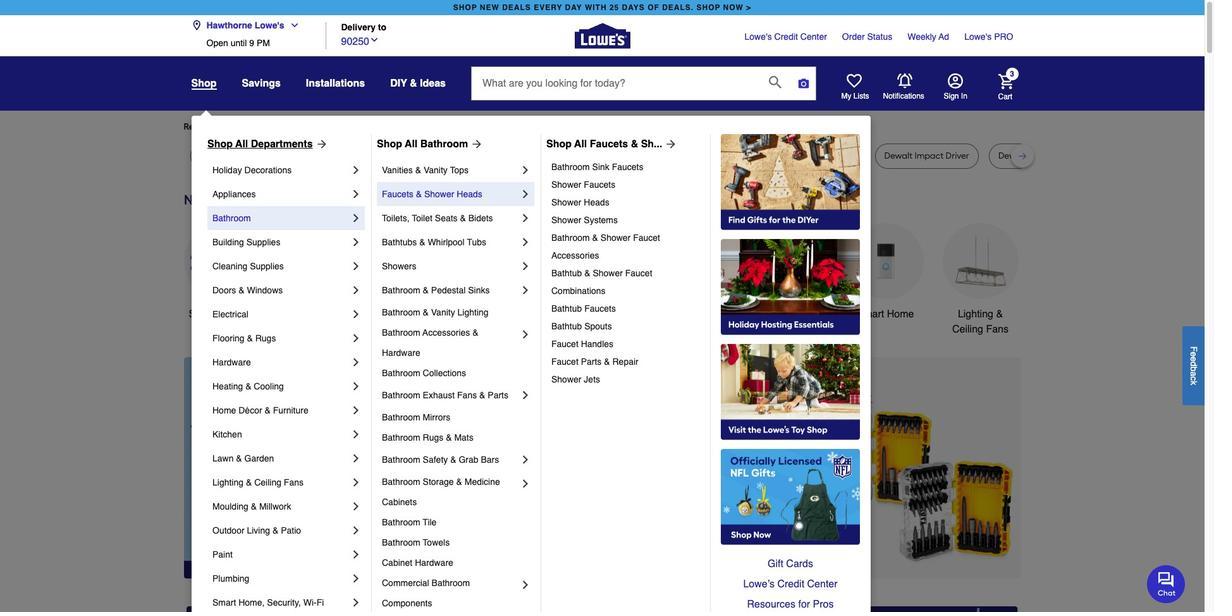 Task type: describe. For each thing, give the bounding box(es) containing it.
scroll to item #5 image
[[774, 556, 804, 561]]

decorations for holiday
[[244, 165, 292, 175]]

living
[[247, 526, 270, 536]]

bathroom for bathroom rugs & mats
[[382, 433, 420, 443]]

90250
[[341, 36, 369, 47]]

shower down the shower heads
[[551, 215, 582, 225]]

new deals every day during 25 days of deals image
[[184, 189, 1021, 210]]

accessories inside bathroom & shower faucet accessories
[[551, 250, 599, 261]]

dewalt for dewalt bit set
[[419, 151, 447, 161]]

lowe's for lowe's credit center
[[745, 32, 772, 42]]

bathroom rugs & mats link
[[382, 428, 532, 448]]

bathroom & shower faucet accessories link
[[551, 229, 701, 264]]

lawn & garden link
[[212, 446, 350, 471]]

1 vertical spatial ceiling
[[254, 477, 281, 488]]

credit for lowe's
[[778, 579, 805, 590]]

0 horizontal spatial lighting & ceiling fans
[[212, 477, 304, 488]]

chevron right image for bathroom safety & grab bars
[[519, 453, 532, 466]]

bathroom storage & medicine cabinets
[[382, 477, 503, 507]]

all for faucets
[[574, 139, 587, 150]]

chevron right image for faucets & shower heads
[[519, 188, 532, 200]]

bathroom exhaust fans & parts link
[[382, 383, 519, 407]]

2 bit from the left
[[450, 151, 460, 161]]

chevron right image for toilets, toilet seats & bidets
[[519, 212, 532, 225]]

shower jets
[[551, 374, 600, 385]]

holiday
[[212, 165, 242, 175]]

faucet down bathtub spouts
[[551, 339, 579, 349]]

lowe's
[[743, 579, 775, 590]]

shower down shower faucets
[[551, 197, 582, 207]]

shop all bathroom
[[377, 139, 468, 150]]

tool
[[287, 151, 303, 161]]

bathtub for bathtub spouts
[[551, 321, 582, 331]]

2 vertical spatial fans
[[284, 477, 304, 488]]

you for recommended searches for you
[[299, 121, 314, 132]]

f e e d b a c k button
[[1183, 326, 1205, 405]]

outdoor for outdoor living & patio
[[212, 526, 244, 536]]

driver for impact driver
[[832, 151, 855, 161]]

faucet inside bathtub & shower faucet combinations
[[625, 268, 652, 278]]

& inside outdoor tools & equipment
[[725, 309, 732, 320]]

bathroom & shower faucet accessories
[[551, 233, 662, 261]]

shower inside bathroom & shower faucet accessories
[[601, 233, 631, 243]]

4 set from the left
[[1058, 151, 1071, 161]]

shop for shop all departments
[[207, 139, 233, 150]]

bathroom rugs & mats
[[382, 433, 474, 443]]

bathroom towels link
[[382, 533, 532, 553]]

shop these last-minute gifts. $99 or less. quantities are limited and won't last. image
[[184, 357, 388, 579]]

vanities & vanity tops
[[382, 165, 469, 175]]

tile
[[423, 517, 437, 527]]

bathroom mirrors
[[382, 412, 450, 422]]

6 bit from the left
[[1046, 151, 1056, 161]]

2 horizontal spatial lighting
[[958, 309, 994, 320]]

bathtubs
[[382, 237, 417, 247]]

shower up the shower heads
[[551, 180, 582, 190]]

fans inside lighting & ceiling fans
[[986, 324, 1009, 335]]

day
[[565, 3, 582, 12]]

bathroom inside commercial bathroom components
[[432, 578, 470, 588]]

kitchen faucets
[[565, 309, 637, 320]]

f e e d b a c k
[[1189, 346, 1199, 385]]

chevron right image for bathtubs & whirlpool tubs
[[519, 236, 532, 249]]

bathroom for bathroom & pedestal sinks
[[382, 285, 420, 295]]

c
[[1189, 376, 1199, 381]]

4 bit from the left
[[617, 151, 628, 161]]

1 bit from the left
[[380, 151, 390, 161]]

bathroom collections link
[[382, 363, 532, 383]]

chevron right image for heating & cooling
[[350, 380, 362, 393]]

smart for smart home, security, wi-fi
[[212, 598, 236, 608]]

f
[[1189, 346, 1199, 352]]

tools link
[[373, 223, 449, 322]]

a
[[1189, 371, 1199, 376]]

dewalt bit set
[[419, 151, 475, 161]]

smart for smart home
[[857, 309, 884, 320]]

furniture
[[273, 405, 308, 416]]

1 horizontal spatial parts
[[581, 357, 602, 367]]

dewalt impact driver
[[884, 151, 969, 161]]

1 vertical spatial fans
[[457, 390, 477, 400]]

chevron right image for appliances
[[350, 188, 362, 200]]

bathroom for bathroom & shower faucet accessories
[[551, 233, 590, 243]]

bathroom & vanity lighting link
[[382, 302, 532, 323]]

recommended searches for you
[[184, 121, 314, 132]]

outdoor tools & equipment
[[660, 309, 732, 335]]

home inside "link"
[[887, 309, 914, 320]]

paint link
[[212, 543, 350, 567]]

cart
[[998, 92, 1013, 101]]

doors & windows link
[[212, 278, 350, 302]]

doors & windows
[[212, 285, 283, 295]]

& inside button
[[410, 78, 417, 89]]

up to 30 percent off select grills and accessories. image
[[755, 606, 1019, 612]]

faucet parts & repair link
[[551, 353, 701, 371]]

plumbing link
[[212, 567, 350, 591]]

for for suggestions
[[398, 121, 409, 132]]

delivery
[[341, 22, 376, 33]]

1 shop from the left
[[453, 3, 477, 12]]

pm
[[257, 38, 270, 48]]

chat invite button image
[[1147, 565, 1186, 603]]

chevron right image for smart home, security, wi-fi
[[350, 596, 362, 609]]

chevron right image for commercial bathroom components
[[519, 579, 532, 591]]

0 horizontal spatial lighting
[[212, 477, 244, 488]]

exhaust
[[423, 390, 455, 400]]

90250 button
[[341, 33, 379, 49]]

chevron right image for showers
[[519, 260, 532, 273]]

bathroom sink faucets
[[551, 162, 644, 172]]

>
[[746, 3, 752, 12]]

center for lowe's credit center
[[807, 579, 838, 590]]

lowe's credit center link
[[721, 574, 860, 594]]

sign in button
[[944, 73, 968, 101]]

bathroom for bathroom accessories & hardware
[[382, 328, 420, 338]]

chevron right image for bathroom exhaust fans & parts
[[519, 389, 532, 402]]

chevron right image for outdoor living & patio
[[350, 524, 362, 537]]

holiday hosting essentials. image
[[721, 239, 860, 335]]

dewalt for dewalt tool
[[257, 151, 285, 161]]

1 horizontal spatial lighting
[[458, 307, 489, 317]]

impact for impact driver bit
[[504, 151, 533, 161]]

holiday decorations link
[[212, 158, 350, 182]]

chevron right image for flooring & rugs
[[350, 332, 362, 345]]

repair
[[612, 357, 639, 367]]

dewalt for dewalt drill bit
[[333, 151, 361, 161]]

smart home link
[[848, 223, 924, 322]]

lowe's home improvement logo image
[[575, 8, 630, 64]]

chevron right image for hardware
[[350, 356, 362, 369]]

3 impact from the left
[[915, 151, 944, 161]]

resources for pros
[[747, 599, 834, 610]]

décor
[[239, 405, 262, 416]]

bathroom for bathroom towels
[[382, 538, 420, 548]]

shower left 'jets'
[[551, 374, 582, 385]]

2 set from the left
[[630, 151, 643, 161]]

outdoor living & patio
[[212, 526, 301, 536]]

showers
[[382, 261, 416, 271]]

kitchen faucets link
[[563, 223, 639, 322]]

bathroom safety & grab bars
[[382, 455, 499, 465]]

lowe's for lowe's pro
[[965, 32, 992, 42]]

wi-
[[303, 598, 317, 608]]

& inside bathroom & shower faucet accessories
[[592, 233, 598, 243]]

towels
[[423, 538, 450, 548]]

scroll to item #3 element
[[711, 555, 744, 562]]

christmas decorations link
[[468, 223, 544, 337]]

diy & ideas button
[[390, 72, 446, 95]]

shop for shop
[[191, 78, 217, 89]]

cabinets
[[382, 497, 417, 507]]

officially licensed n f l gifts. shop now. image
[[721, 449, 860, 545]]

0 vertical spatial lighting & ceiling fans link
[[943, 223, 1019, 337]]

hardware inside hardware link
[[212, 357, 251, 367]]

shower heads link
[[551, 194, 701, 211]]

days
[[622, 3, 645, 12]]

k
[[1189, 381, 1199, 385]]

chevron right image for building supplies
[[350, 236, 362, 249]]

& inside bathtub & shower faucet combinations
[[584, 268, 590, 278]]

shop all departments link
[[207, 137, 328, 152]]

kitchen for kitchen faucets
[[565, 309, 599, 320]]

arrow right image for shop all faucets & sh...
[[662, 138, 678, 151]]

shop button
[[191, 77, 217, 90]]

chevron right image for plumbing
[[350, 572, 362, 585]]

chevron right image for bathroom
[[350, 212, 362, 225]]

bathroom accessories & hardware link
[[382, 323, 519, 363]]

lowe's credit center
[[743, 579, 838, 590]]

paint
[[212, 550, 233, 560]]

to
[[378, 22, 386, 33]]

until
[[231, 38, 247, 48]]

lowe's home improvement account image
[[948, 73, 963, 89]]

scroll to item #2 image
[[680, 556, 711, 561]]

combinations
[[551, 286, 606, 296]]

bathroom for bathroom mirrors
[[382, 412, 420, 422]]

hawthorne lowe's button
[[191, 13, 305, 38]]

all for bathroom
[[405, 139, 418, 150]]

bars
[[481, 455, 499, 465]]

bathroom for bathroom exhaust fans & parts
[[382, 390, 420, 400]]

building supplies
[[212, 237, 280, 247]]

chevron right image for electrical
[[350, 308, 362, 321]]

diy & ideas
[[390, 78, 446, 89]]

tops
[[450, 165, 469, 175]]

credit for lowe's
[[774, 32, 798, 42]]

shop for shop all bathroom
[[377, 139, 402, 150]]

faucet up shower jets in the left of the page
[[551, 357, 579, 367]]

up to 35 percent off select small appliances. image
[[470, 606, 734, 612]]

outdoor tools & equipment link
[[658, 223, 734, 337]]

& inside "link"
[[415, 165, 421, 175]]

bathroom for bathroom & vanity lighting
[[382, 307, 420, 317]]

bathroom mirrors link
[[382, 407, 532, 428]]

chevron right image for doors & windows
[[350, 284, 362, 297]]

bathroom for bathroom sink faucets
[[551, 162, 590, 172]]

shop all deals link
[[184, 223, 260, 322]]



Task type: vqa. For each thing, say whether or not it's contained in the screenshot.
Yard(s) within the ScotchBlue Sharp Lines Multi-Surface 1.88-in x 60 Yard(s) Painters Tape
no



Task type: locate. For each thing, give the bounding box(es) containing it.
2 shop from the left
[[697, 3, 721, 12]]

chevron right image for moulding & millwork
[[350, 500, 362, 513]]

all down recommended searches for you
[[235, 139, 248, 150]]

1 vertical spatial outdoor
[[212, 526, 244, 536]]

parts
[[581, 357, 602, 367], [488, 390, 508, 400]]

christmas
[[483, 309, 529, 320]]

dewalt down cart
[[999, 151, 1027, 161]]

ideas
[[420, 78, 446, 89]]

vanity
[[424, 165, 448, 175], [431, 307, 455, 317]]

heating & cooling link
[[212, 374, 350, 398]]

5 dewalt from the left
[[726, 151, 754, 161]]

1 horizontal spatial shop
[[377, 139, 402, 150]]

bathtub inside bathtub & shower faucet combinations
[[551, 268, 582, 278]]

savings
[[242, 78, 281, 89]]

1 vertical spatial smart
[[212, 598, 236, 608]]

smart inside smart home "link"
[[857, 309, 884, 320]]

2 horizontal spatial impact
[[915, 151, 944, 161]]

hardware down the flooring
[[212, 357, 251, 367]]

0 vertical spatial vanity
[[424, 165, 448, 175]]

weekly ad link
[[908, 30, 949, 43]]

0 horizontal spatial lowe's
[[255, 20, 284, 30]]

garden
[[244, 453, 274, 464]]

decorations inside 'link'
[[244, 165, 292, 175]]

dewalt up holiday
[[200, 151, 228, 161]]

3 drill from the left
[[757, 151, 772, 161]]

0 vertical spatial chevron down image
[[284, 20, 300, 30]]

chevron right image for cleaning supplies
[[350, 260, 362, 273]]

cabinet hardware link
[[382, 553, 532, 573]]

0 horizontal spatial impact
[[504, 151, 533, 161]]

heads down tops
[[457, 189, 482, 199]]

smart home
[[857, 309, 914, 320]]

accessories up combinations
[[551, 250, 599, 261]]

all inside the shop all faucets & sh... link
[[574, 139, 587, 150]]

shop all deals
[[189, 309, 255, 320]]

2 e from the top
[[1189, 356, 1199, 361]]

faucet inside bathroom & shower faucet accessories
[[633, 233, 660, 243]]

all left "deals"
[[215, 309, 226, 320]]

1 horizontal spatial fans
[[457, 390, 477, 400]]

2 bathtub from the top
[[551, 304, 582, 314]]

0 horizontal spatial tools
[[400, 309, 423, 320]]

lowe's pro
[[965, 32, 1013, 42]]

chevron right image for lighting & ceiling fans
[[350, 476, 362, 489]]

installations button
[[306, 72, 365, 95]]

sink
[[592, 162, 610, 172]]

bathtub up faucet handles
[[551, 321, 582, 331]]

faucet handles
[[551, 339, 613, 349]]

storage
[[423, 477, 454, 487]]

arrow right image
[[313, 138, 328, 151]]

bathtub & shower faucet combinations
[[551, 268, 655, 296]]

0 horizontal spatial you
[[299, 121, 314, 132]]

shop down the recommended
[[207, 139, 233, 150]]

hardware inside cabinet hardware link
[[415, 558, 453, 568]]

2 horizontal spatial for
[[798, 599, 810, 610]]

my lists link
[[841, 73, 869, 101]]

chevron right image for holiday decorations
[[350, 164, 362, 176]]

mirrors
[[423, 412, 450, 422]]

for for searches
[[286, 121, 297, 132]]

bathroom for bathroom storage & medicine cabinets
[[382, 477, 420, 487]]

1 horizontal spatial decorations
[[479, 324, 533, 335]]

smart
[[857, 309, 884, 320], [212, 598, 236, 608]]

faucet
[[633, 233, 660, 243], [625, 268, 652, 278], [551, 339, 579, 349], [551, 357, 579, 367]]

0 horizontal spatial accessories
[[423, 328, 470, 338]]

parts up 'jets'
[[581, 357, 602, 367]]

bidets
[[468, 213, 493, 223]]

& inside lighting & ceiling fans
[[996, 309, 1003, 320]]

scroll to item #4 image
[[744, 556, 774, 561]]

savings button
[[242, 72, 281, 95]]

location image
[[191, 20, 201, 30]]

bathroom & vanity lighting
[[382, 307, 489, 317]]

all up the vanities
[[405, 139, 418, 150]]

whirlpool
[[428, 237, 465, 247]]

0 horizontal spatial shop
[[453, 3, 477, 12]]

cooling
[[254, 381, 284, 391]]

rugs down mirrors
[[423, 433, 444, 443]]

shop left the new
[[453, 3, 477, 12]]

1 vertical spatial accessories
[[423, 328, 470, 338]]

tools down bathroom & pedestal sinks
[[400, 309, 423, 320]]

arrow left image
[[419, 468, 432, 481]]

bathroom exhaust fans & parts
[[382, 390, 508, 400]]

5 bit from the left
[[672, 151, 682, 161]]

hardware up bathroom collections
[[382, 348, 420, 358]]

1 horizontal spatial impact
[[801, 151, 830, 161]]

smart home, security, wi-fi link
[[212, 591, 350, 612]]

accessories down bathroom & vanity lighting link
[[423, 328, 470, 338]]

& inside bathroom storage & medicine cabinets
[[456, 477, 462, 487]]

drill
[[363, 151, 378, 161], [600, 151, 615, 161], [757, 151, 772, 161], [1029, 151, 1044, 161]]

installations
[[306, 78, 365, 89]]

you for more suggestions for you
[[411, 121, 426, 132]]

0 vertical spatial smart
[[857, 309, 884, 320]]

shop for shop all deals
[[189, 309, 212, 320]]

1 horizontal spatial heads
[[584, 197, 610, 207]]

2 horizontal spatial driver
[[946, 151, 969, 161]]

1 vertical spatial lighting & ceiling fans link
[[212, 471, 350, 495]]

bathroom inside bathroom accessories & hardware
[[382, 328, 420, 338]]

3 bathtub from the top
[[551, 321, 582, 331]]

2 drill from the left
[[600, 151, 615, 161]]

flooring
[[212, 333, 244, 343]]

1 vertical spatial lighting & ceiling fans
[[212, 477, 304, 488]]

0 vertical spatial shop
[[191, 78, 217, 89]]

bathroom & pedestal sinks
[[382, 285, 490, 295]]

0 horizontal spatial home
[[212, 405, 236, 416]]

2 horizontal spatial lowe's
[[965, 32, 992, 42]]

0 horizontal spatial kitchen
[[212, 429, 242, 440]]

heads up systems on the top of page
[[584, 197, 610, 207]]

flooring & rugs
[[212, 333, 276, 343]]

dewalt
[[200, 151, 228, 161], [257, 151, 285, 161], [333, 151, 361, 161], [419, 151, 447, 161], [726, 151, 754, 161], [884, 151, 913, 161], [999, 151, 1027, 161]]

flooring & rugs link
[[212, 326, 350, 350]]

chevron right image for paint
[[350, 548, 362, 561]]

lowe's credit center
[[745, 32, 827, 42]]

all for deals
[[215, 309, 226, 320]]

0 vertical spatial home
[[887, 309, 914, 320]]

0 horizontal spatial heads
[[457, 189, 482, 199]]

bathtub for bathtub faucets
[[551, 304, 582, 314]]

0 horizontal spatial smart
[[212, 598, 236, 608]]

dewalt drill bit set
[[999, 151, 1071, 161]]

weekly ad
[[908, 32, 949, 42]]

0 horizontal spatial chevron down image
[[284, 20, 300, 30]]

lowe's home improvement notification center image
[[897, 73, 912, 88]]

for up shop all bathroom
[[398, 121, 409, 132]]

bathroom sink faucets link
[[551, 158, 701, 176]]

plumbing
[[212, 574, 249, 584]]

impact for impact driver
[[801, 151, 830, 161]]

bathroom collections
[[382, 368, 466, 378]]

chevron right image
[[519, 164, 532, 176], [350, 188, 362, 200], [519, 188, 532, 200], [350, 212, 362, 225], [519, 212, 532, 225], [350, 236, 362, 249], [519, 236, 532, 249], [519, 284, 532, 297], [519, 328, 532, 341], [350, 380, 362, 393], [519, 477, 532, 490], [350, 572, 362, 585], [519, 579, 532, 591], [350, 596, 362, 609]]

1 tools from the left
[[400, 309, 423, 320]]

chevron down image inside hawthorne lowe's button
[[284, 20, 300, 30]]

cabinet hardware
[[382, 558, 453, 568]]

accessories inside bathroom accessories & hardware
[[423, 328, 470, 338]]

toilets, toilet seats & bidets link
[[382, 206, 519, 230]]

decorations down christmas
[[479, 324, 533, 335]]

e up d
[[1189, 352, 1199, 357]]

chevron down image
[[284, 20, 300, 30], [369, 34, 379, 45]]

1 vertical spatial vanity
[[431, 307, 455, 317]]

shop inside "link"
[[189, 309, 212, 320]]

for up departments
[[286, 121, 297, 132]]

e up "b"
[[1189, 356, 1199, 361]]

2 dewalt from the left
[[257, 151, 285, 161]]

arrow right image for shop all bathroom
[[468, 138, 483, 151]]

1 dewalt from the left
[[200, 151, 228, 161]]

0 horizontal spatial driver
[[535, 151, 559, 161]]

vanity inside bathroom & vanity lighting link
[[431, 307, 455, 317]]

1 horizontal spatial shop
[[697, 3, 721, 12]]

2 tools from the left
[[699, 309, 723, 320]]

0 horizontal spatial bathroom link
[[212, 206, 350, 230]]

bathroom for bathroom collections
[[382, 368, 420, 378]]

4 drill from the left
[[1029, 151, 1044, 161]]

1 horizontal spatial ceiling
[[952, 324, 983, 335]]

1 drill from the left
[[363, 151, 378, 161]]

center for lowe's credit center
[[801, 32, 827, 42]]

0 vertical spatial center
[[801, 32, 827, 42]]

center up pros
[[807, 579, 838, 590]]

0 vertical spatial credit
[[774, 32, 798, 42]]

bathroom tile link
[[382, 512, 532, 533]]

1 horizontal spatial chevron down image
[[369, 34, 379, 45]]

1 bathtub from the top
[[551, 268, 582, 278]]

1 horizontal spatial accessories
[[551, 250, 599, 261]]

dewalt down shop all departments
[[257, 151, 285, 161]]

mats
[[454, 433, 474, 443]]

0 vertical spatial ceiling
[[952, 324, 983, 335]]

dewalt right 'bit set'
[[726, 151, 754, 161]]

chevron right image for lawn & garden
[[350, 452, 362, 465]]

outdoor up the equipment at the right
[[660, 309, 696, 320]]

0 vertical spatial bathtub
[[551, 268, 582, 278]]

1 horizontal spatial for
[[398, 121, 409, 132]]

shower inside bathtub & shower faucet combinations
[[593, 268, 623, 278]]

arrow right image inside the shop all bathroom link
[[468, 138, 483, 151]]

tools up the equipment at the right
[[699, 309, 723, 320]]

tools inside outdoor tools & equipment
[[699, 309, 723, 320]]

shop up impact driver bit
[[546, 139, 572, 150]]

2 impact from the left
[[801, 151, 830, 161]]

drill for dewalt drill
[[757, 151, 772, 161]]

fans
[[986, 324, 1009, 335], [457, 390, 477, 400], [284, 477, 304, 488]]

1 horizontal spatial tools
[[699, 309, 723, 320]]

lowe's home improvement cart image
[[998, 74, 1013, 89]]

credit up resources for pros link
[[778, 579, 805, 590]]

millwork
[[259, 502, 291, 512]]

cleaning supplies
[[212, 261, 284, 271]]

lighting & ceiling fans link
[[943, 223, 1019, 337], [212, 471, 350, 495]]

3 bit from the left
[[561, 151, 571, 161]]

cards
[[786, 558, 813, 570]]

smart home, security, wi-fi
[[212, 598, 324, 608]]

sign
[[944, 92, 959, 101]]

2 driver from the left
[[832, 151, 855, 161]]

2 you from the left
[[411, 121, 426, 132]]

faucet down shower systems link
[[633, 233, 660, 243]]

shop for shop all faucets & sh...
[[546, 139, 572, 150]]

supplies up cleaning supplies
[[246, 237, 280, 247]]

sign in
[[944, 92, 968, 101]]

0 vertical spatial decorations
[[244, 165, 292, 175]]

2 horizontal spatial shop
[[546, 139, 572, 150]]

you up shop all bathroom
[[411, 121, 426, 132]]

shop down open at left
[[191, 78, 217, 89]]

parts down bathroom collections link
[[488, 390, 508, 400]]

shop left electrical
[[189, 309, 212, 320]]

vanity down "pedestal"
[[431, 307, 455, 317]]

windows
[[247, 285, 283, 295]]

dewalt down notifications
[[884, 151, 913, 161]]

outdoor living & patio link
[[212, 519, 350, 543]]

2 shop from the left
[[377, 139, 402, 150]]

1 e from the top
[[1189, 352, 1199, 357]]

Search Query text field
[[472, 67, 759, 100]]

0 vertical spatial parts
[[581, 357, 602, 367]]

1 horizontal spatial kitchen
[[565, 309, 599, 320]]

chevron down image inside 90250 button
[[369, 34, 379, 45]]

1 vertical spatial credit
[[778, 579, 805, 590]]

2 vertical spatial bathtub
[[551, 321, 582, 331]]

0 horizontal spatial shop
[[207, 139, 233, 150]]

lowe's home improvement lists image
[[847, 73, 862, 89]]

center left order
[[801, 32, 827, 42]]

bathroom for bathroom tile
[[382, 517, 420, 527]]

hardware inside bathroom accessories & hardware
[[382, 348, 420, 358]]

0 horizontal spatial fans
[[284, 477, 304, 488]]

vanity down the dewalt bit set
[[424, 165, 448, 175]]

outdoor down moulding
[[212, 526, 244, 536]]

outdoor inside outdoor tools & equipment
[[660, 309, 696, 320]]

hardware down towels
[[415, 558, 453, 568]]

shower up toilets, toilet seats & bidets
[[424, 189, 454, 199]]

1 vertical spatial shop
[[189, 309, 212, 320]]

recommended searches for you heading
[[184, 121, 1021, 133]]

toilets,
[[382, 213, 410, 223]]

6 dewalt from the left
[[884, 151, 913, 161]]

outdoor for outdoor tools & equipment
[[660, 309, 696, 320]]

0 horizontal spatial rugs
[[255, 333, 276, 343]]

searches
[[247, 121, 284, 132]]

1 vertical spatial chevron down image
[[369, 34, 379, 45]]

dewalt for dewalt drill
[[726, 151, 754, 161]]

bathtub for bathtub & shower faucet combinations
[[551, 268, 582, 278]]

1 vertical spatial decorations
[[479, 324, 533, 335]]

chevron right image for bathroom accessories & hardware
[[519, 328, 532, 341]]

lowe's inside button
[[255, 20, 284, 30]]

1 horizontal spatial rugs
[[423, 433, 444, 443]]

delivery to
[[341, 22, 386, 33]]

0 vertical spatial supplies
[[246, 237, 280, 247]]

dewalt for dewalt impact driver
[[884, 151, 913, 161]]

bathtub faucets
[[551, 304, 616, 314]]

shower down shower systems link
[[601, 233, 631, 243]]

1 vertical spatial rugs
[[423, 433, 444, 443]]

pro
[[994, 32, 1013, 42]]

shower down bathroom & shower faucet accessories at the top
[[593, 268, 623, 278]]

vanity for lighting
[[431, 307, 455, 317]]

1 impact from the left
[[504, 151, 533, 161]]

chevron right image for bathroom & pedestal sinks
[[519, 284, 532, 297]]

3 set from the left
[[684, 151, 697, 161]]

3 shop from the left
[[546, 139, 572, 150]]

1 horizontal spatial arrow right image
[[662, 138, 678, 151]]

supplies for cleaning supplies
[[250, 261, 284, 271]]

bathtub spouts
[[551, 321, 612, 331]]

decorations for christmas
[[479, 324, 533, 335]]

3 dewalt from the left
[[333, 151, 361, 161]]

commercial
[[382, 578, 429, 588]]

medicine
[[465, 477, 500, 487]]

building
[[212, 237, 244, 247]]

dewalt for dewalt drill bit set
[[999, 151, 1027, 161]]

patio
[[281, 526, 301, 536]]

seats
[[435, 213, 458, 223]]

lawn
[[212, 453, 234, 464]]

for left pros
[[798, 599, 810, 610]]

dewalt for dewalt
[[200, 151, 228, 161]]

bathroom inside bathroom storage & medicine cabinets
[[382, 477, 420, 487]]

supplies for building supplies
[[246, 237, 280, 247]]

0 vertical spatial kitchen
[[565, 309, 599, 320]]

sh...
[[641, 139, 662, 150]]

shop down more suggestions for you link
[[377, 139, 402, 150]]

drill for dewalt drill bit set
[[1029, 151, 1044, 161]]

commercial bathroom components link
[[382, 573, 519, 612]]

1 horizontal spatial driver
[[832, 151, 855, 161]]

0 vertical spatial accessories
[[551, 250, 599, 261]]

arrow right image inside the shop all faucets & sh... link
[[662, 138, 678, 151]]

faucet down bathroom & shower faucet accessories link
[[625, 268, 652, 278]]

driver up shower faucets
[[535, 151, 559, 161]]

get up to 2 free select tools or batteries when you buy 1 with select purchases. image
[[186, 606, 450, 612]]

0 vertical spatial fans
[[986, 324, 1009, 335]]

1 vertical spatial bathtub
[[551, 304, 582, 314]]

1 horizontal spatial bathroom link
[[753, 223, 829, 322]]

lowe's down >
[[745, 32, 772, 42]]

3 driver from the left
[[946, 151, 969, 161]]

1 you from the left
[[299, 121, 314, 132]]

building supplies link
[[212, 230, 350, 254]]

1 set from the left
[[462, 151, 475, 161]]

chevron right image
[[350, 164, 362, 176], [350, 260, 362, 273], [519, 260, 532, 273], [350, 284, 362, 297], [350, 308, 362, 321], [350, 332, 362, 345], [350, 356, 362, 369], [519, 389, 532, 402], [350, 404, 362, 417], [350, 428, 362, 441], [350, 452, 362, 465], [519, 453, 532, 466], [350, 476, 362, 489], [350, 500, 362, 513], [350, 524, 362, 537], [350, 548, 362, 561]]

search image
[[769, 76, 782, 88]]

0 vertical spatial lighting & ceiling fans
[[952, 309, 1009, 335]]

diy
[[390, 78, 407, 89]]

status
[[867, 32, 892, 42]]

faucet handles link
[[551, 335, 701, 353]]

0 vertical spatial rugs
[[255, 333, 276, 343]]

all for departments
[[235, 139, 248, 150]]

hawthorne
[[206, 20, 252, 30]]

0 horizontal spatial arrow right image
[[468, 138, 483, 151]]

1 vertical spatial kitchen
[[212, 429, 242, 440]]

0 horizontal spatial ceiling
[[254, 477, 281, 488]]

7 dewalt from the left
[[999, 151, 1027, 161]]

camera image
[[797, 77, 810, 90]]

1 shop from the left
[[207, 139, 233, 150]]

bathtub down combinations
[[551, 304, 582, 314]]

all down the recommended searches for you heading
[[574, 139, 587, 150]]

1 vertical spatial home
[[212, 405, 236, 416]]

4 dewalt from the left
[[419, 151, 447, 161]]

chevron right image for bathroom storage & medicine cabinets
[[519, 477, 532, 490]]

recommended
[[184, 121, 245, 132]]

my lists
[[841, 92, 869, 101]]

d
[[1189, 361, 1199, 366]]

security,
[[267, 598, 301, 608]]

supplies up windows
[[250, 261, 284, 271]]

0 horizontal spatial for
[[286, 121, 297, 132]]

drill for dewalt drill bit
[[363, 151, 378, 161]]

0 horizontal spatial lighting & ceiling fans link
[[212, 471, 350, 495]]

0 horizontal spatial decorations
[[244, 165, 292, 175]]

1 horizontal spatial lighting & ceiling fans link
[[943, 223, 1019, 337]]

2 horizontal spatial arrow right image
[[998, 468, 1010, 481]]

1 vertical spatial parts
[[488, 390, 508, 400]]

lowe's left pro
[[965, 32, 992, 42]]

bathtub up combinations
[[551, 268, 582, 278]]

ceiling inside lighting & ceiling fans
[[952, 324, 983, 335]]

1 vertical spatial supplies
[[250, 261, 284, 271]]

kitchen up lawn
[[212, 429, 242, 440]]

smart inside smart home, security, wi-fi link
[[212, 598, 236, 608]]

christmas decorations
[[479, 309, 533, 335]]

vanity inside vanities & vanity tops "link"
[[424, 165, 448, 175]]

1 horizontal spatial lighting & ceiling fans
[[952, 309, 1009, 335]]

0 vertical spatial outdoor
[[660, 309, 696, 320]]

chevron right image for vanities & vanity tops
[[519, 164, 532, 176]]

chevron right image for home décor & furniture
[[350, 404, 362, 417]]

every
[[534, 3, 562, 12]]

2 horizontal spatial fans
[[986, 324, 1009, 335]]

0 horizontal spatial parts
[[488, 390, 508, 400]]

all inside the shop all bathroom link
[[405, 139, 418, 150]]

1 horizontal spatial outdoor
[[660, 309, 696, 320]]

vanity for tops
[[424, 165, 448, 175]]

driver down sign in
[[946, 151, 969, 161]]

heads
[[457, 189, 482, 199], [584, 197, 610, 207]]

dewalt right arrow right icon
[[333, 151, 361, 161]]

& inside bathroom accessories & hardware
[[473, 328, 478, 338]]

1 horizontal spatial you
[[411, 121, 426, 132]]

credit up search icon
[[774, 32, 798, 42]]

lowe's up pm
[[255, 20, 284, 30]]

1 driver from the left
[[535, 151, 559, 161]]

rugs up hardware link
[[255, 333, 276, 343]]

driver for impact driver bit
[[535, 151, 559, 161]]

1 horizontal spatial home
[[887, 309, 914, 320]]

1 vertical spatial center
[[807, 579, 838, 590]]

decorations down 'dewalt tool' at left
[[244, 165, 292, 175]]

all inside shop all departments link
[[235, 139, 248, 150]]

visit the lowe's toy shop. image
[[721, 344, 860, 440]]

you up arrow right icon
[[299, 121, 314, 132]]

kitchen link
[[212, 422, 350, 446]]

driver down my in the right top of the page
[[832, 151, 855, 161]]

shop new deals every day with 25 days of deals. shop now > link
[[451, 0, 754, 15]]

1 horizontal spatial smart
[[857, 309, 884, 320]]

shop new deals every day with 25 days of deals. shop now >
[[453, 3, 752, 12]]

spouts
[[584, 321, 612, 331]]

None search field
[[471, 66, 816, 112]]

chevron right image for kitchen
[[350, 428, 362, 441]]

0 horizontal spatial outdoor
[[212, 526, 244, 536]]

kitchen up bathtub spouts
[[565, 309, 599, 320]]

kitchen for kitchen
[[212, 429, 242, 440]]

find gifts for the diyer. image
[[721, 134, 860, 230]]

all inside shop all deals "link"
[[215, 309, 226, 320]]

up to 50 percent off select tools and accessories. image
[[408, 357, 1021, 579]]

bathroom inside bathroom & shower faucet accessories
[[551, 233, 590, 243]]

bathroom
[[420, 139, 468, 150], [551, 162, 590, 172], [212, 213, 251, 223], [551, 233, 590, 243], [382, 285, 420, 295], [382, 307, 420, 317], [769, 309, 813, 320], [382, 328, 420, 338], [382, 368, 420, 378], [382, 390, 420, 400], [382, 412, 420, 422], [382, 433, 420, 443], [382, 455, 420, 465], [382, 477, 420, 487], [382, 517, 420, 527], [382, 538, 420, 548], [432, 578, 470, 588]]

resources
[[747, 599, 796, 610]]

dewalt down shop all bathroom
[[419, 151, 447, 161]]

1 horizontal spatial lowe's
[[745, 32, 772, 42]]

bathroom for bathroom safety & grab bars
[[382, 455, 420, 465]]

deals
[[502, 3, 531, 12]]

arrow right image
[[468, 138, 483, 151], [662, 138, 678, 151], [998, 468, 1010, 481]]

shop left now
[[697, 3, 721, 12]]

bathtub & shower faucet combinations link
[[551, 264, 701, 300]]



